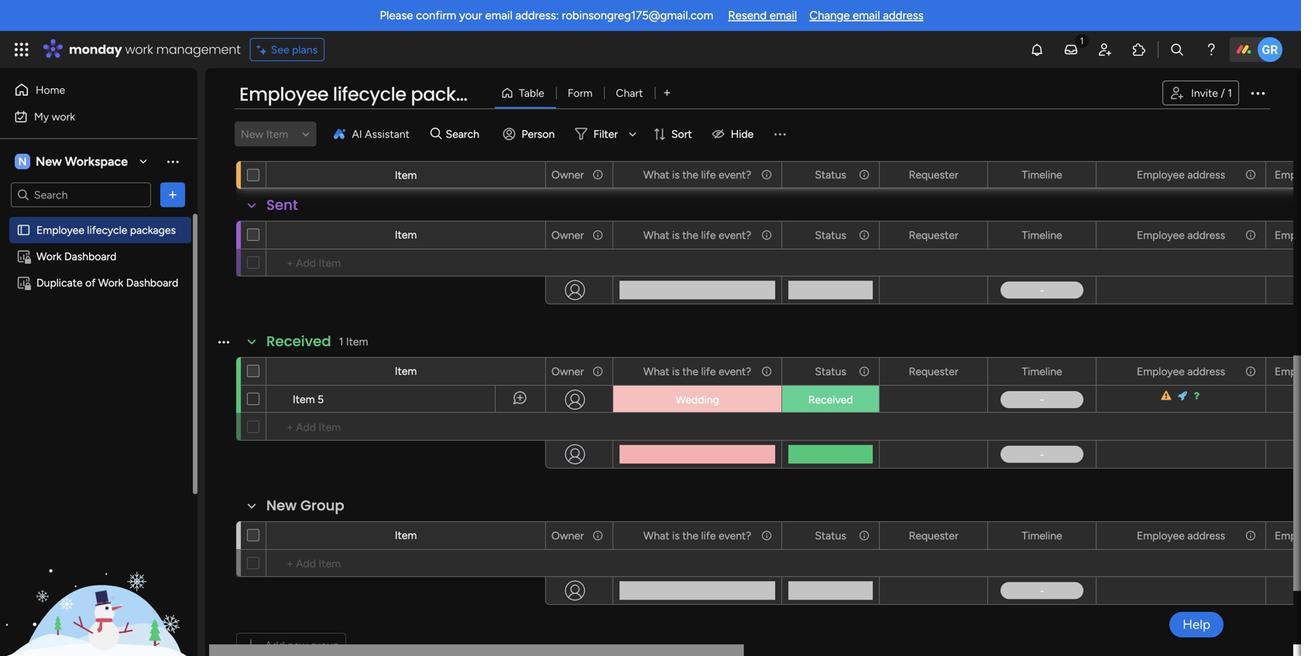 Task type: vqa. For each thing, say whether or not it's contained in the screenshot.
"ID: 302400728" element
no



Task type: describe. For each thing, give the bounding box(es) containing it.
warning image
[[1162, 391, 1174, 401]]

employee lifecycle packages inside list box
[[36, 224, 176, 237]]

event? for 1st "what is the life event?" field
[[719, 168, 752, 181]]

new group
[[267, 496, 345, 516]]

4 owner field from the top
[[548, 527, 588, 544]]

2 what is the life event? from the top
[[644, 229, 752, 242]]

notifications image
[[1030, 42, 1045, 57]]

sent
[[267, 195, 298, 215]]

resend
[[729, 9, 767, 22]]

home button
[[9, 77, 167, 102]]

2 employee address field from the top
[[1134, 227, 1230, 244]]

1 what is the life event? field from the top
[[640, 166, 756, 183]]

1 + add item from the top
[[287, 257, 341, 270]]

received inside field
[[267, 332, 331, 351]]

robinsongreg175@gmail.com
[[562, 9, 714, 22]]

2 + add item from the top
[[287, 421, 341, 434]]

1 vertical spatial received
[[809, 393, 854, 406]]

it
[[351, 136, 360, 155]]

Working on it field
[[263, 136, 364, 156]]

new for new workspace
[[36, 154, 62, 169]]

new for new group
[[267, 496, 297, 516]]

invite
[[1192, 86, 1219, 100]]

duplicate
[[36, 276, 83, 289]]

of
[[85, 276, 96, 289]]

2 owner from the top
[[552, 229, 584, 242]]

arrow down image
[[624, 125, 642, 143]]

1 requester field from the top
[[906, 166, 963, 183]]

4 owner from the top
[[552, 529, 584, 542]]

Employee lifecycle packages field
[[236, 81, 501, 108]]

4 requester from the top
[[909, 529, 959, 542]]

1 horizontal spatial work
[[98, 276, 123, 289]]

private dashboard image for duplicate of work dashboard
[[16, 276, 31, 290]]

3 what from the top
[[644, 365, 670, 378]]

event? for second "what is the life event?" field from the bottom of the page
[[719, 365, 752, 378]]

column information image for 2nd "what is the life event?" field from the top
[[761, 229, 773, 241]]

see
[[271, 43, 290, 56]]

working on it
[[267, 136, 360, 155]]

column information image for third employee address field from the top of the page
[[1245, 365, 1258, 378]]

address:
[[516, 9, 559, 22]]

column information image for 1st employee address field from the bottom
[[1245, 530, 1258, 542]]

3 employee address from the top
[[1138, 365, 1226, 378]]

status for second status field from the bottom of the page
[[815, 365, 847, 378]]

life for second "what is the life event?" field from the bottom of the page
[[702, 365, 716, 378]]

column information image for 1st status field
[[859, 169, 871, 181]]

1 employee address field from the top
[[1134, 166, 1230, 183]]

please
[[380, 9, 413, 22]]

1 timeline field from the top
[[1019, 166, 1067, 183]]

2 requester field from the top
[[906, 227, 963, 244]]

column information image for 1st "what is the life event?" field
[[761, 169, 773, 181]]

0 vertical spatial dashboard
[[64, 250, 117, 263]]

assistant
[[365, 127, 410, 141]]

event? for 2nd "what is the life event?" field from the top
[[719, 229, 752, 242]]

please confirm your email address: robinsongreg175@gmail.com
[[380, 9, 714, 22]]

workspace
[[65, 154, 128, 169]]

on
[[329, 136, 347, 155]]

invite / 1
[[1192, 86, 1233, 100]]

1 owner field from the top
[[548, 166, 588, 183]]

workspace selection element
[[15, 152, 130, 171]]

greg robinson image
[[1259, 37, 1283, 62]]

the for fourth "what is the life event?" field
[[683, 529, 699, 542]]

filter
[[594, 127, 618, 141]]

chart button
[[605, 81, 655, 105]]

column information image for second "what is the life event?" field from the bottom of the page
[[761, 365, 773, 378]]

group
[[301, 496, 345, 516]]

see plans button
[[250, 38, 325, 61]]

4 what is the life event? field from the top
[[640, 527, 756, 544]]

1 add from the top
[[296, 257, 316, 270]]

confirm
[[416, 9, 457, 22]]

1 vertical spatial dashboard
[[126, 276, 178, 289]]

4 timeline field from the top
[[1019, 527, 1067, 544]]

0 horizontal spatial lifecycle
[[87, 224, 127, 237]]

ai assistant
[[352, 127, 410, 141]]

the for 1st "what is the life event?" field
[[683, 168, 699, 181]]

invite / 1 button
[[1163, 81, 1240, 105]]

3 timeline from the top
[[1022, 365, 1063, 378]]

rocket image
[[1179, 391, 1189, 401]]

3 what is the life event? from the top
[[644, 365, 752, 378]]

monday
[[69, 41, 122, 58]]

help button
[[1170, 612, 1224, 638]]

status for 1st status field from the bottom
[[815, 529, 847, 542]]

employee lifecycle packages inside field
[[239, 81, 501, 107]]

your
[[459, 9, 483, 22]]

1 timeline from the top
[[1022, 168, 1063, 181]]

public board image
[[16, 223, 31, 238]]

wedding
[[676, 393, 720, 406]]

duplicate of work dashboard
[[36, 276, 178, 289]]

working
[[267, 136, 325, 155]]

3 status field from the top
[[812, 363, 851, 380]]

resend email
[[729, 9, 798, 22]]

column information image for second status field from the bottom of the page
[[859, 365, 871, 378]]

work for my
[[52, 110, 75, 123]]

workspace options image
[[165, 154, 181, 169]]

1 employee address from the top
[[1138, 168, 1226, 181]]

monday work management
[[69, 41, 241, 58]]

column information image for 1st status field from the bottom
[[859, 530, 871, 542]]

list box containing employee lifecycle packages
[[0, 214, 198, 505]]

column information image for third status field from the bottom of the page
[[859, 229, 871, 241]]

column information image for first owner field from the bottom
[[592, 530, 604, 542]]

4 what from the top
[[644, 529, 670, 542]]

life for fourth "what is the life event?" field
[[702, 529, 716, 542]]

new workspace
[[36, 154, 128, 169]]

add view image
[[664, 87, 671, 99]]

Search in workspace field
[[33, 186, 129, 204]]

workspace image
[[15, 153, 30, 170]]



Task type: locate. For each thing, give the bounding box(es) containing it.
dashboard up of
[[64, 250, 117, 263]]

0 horizontal spatial work
[[36, 250, 62, 263]]

ai logo image
[[333, 128, 346, 140]]

options image
[[1249, 84, 1268, 102], [858, 162, 869, 188], [760, 222, 771, 248], [1245, 222, 1255, 248], [591, 358, 602, 385], [760, 358, 771, 385], [591, 523, 602, 549]]

lottie animation image
[[0, 500, 198, 656]]

work dashboard
[[36, 250, 117, 263]]

column information image for 2nd owner field from the bottom
[[592, 365, 604, 378]]

private dashboard image
[[16, 249, 31, 264], [16, 276, 31, 290]]

email
[[485, 9, 513, 22], [770, 9, 798, 22], [853, 9, 881, 22]]

employee lifecycle packages up the work dashboard
[[36, 224, 176, 237]]

help image
[[1204, 42, 1220, 57]]

column information image for second owner field from the top of the page
[[592, 229, 604, 241]]

the for 2nd "what is the life event?" field from the top
[[683, 229, 699, 242]]

4 is from the top
[[673, 529, 680, 542]]

item
[[395, 169, 417, 182], [395, 228, 417, 241], [319, 257, 341, 270], [395, 365, 417, 378], [293, 393, 315, 406], [319, 421, 341, 434], [395, 529, 417, 542], [319, 557, 341, 570]]

1 vertical spatial + add item
[[287, 421, 341, 434]]

3 event? from the top
[[719, 365, 752, 378]]

+ add item down new group field
[[287, 557, 341, 570]]

4 employee address field from the top
[[1134, 527, 1230, 544]]

Timeline field
[[1019, 166, 1067, 183], [1019, 227, 1067, 244], [1019, 363, 1067, 380], [1019, 527, 1067, 544]]

life
[[702, 168, 716, 181], [702, 229, 716, 242], [702, 365, 716, 378], [702, 529, 716, 542]]

3 what is the life event? field from the top
[[640, 363, 756, 380]]

+ down item 5
[[287, 421, 294, 434]]

1 vertical spatial employee lifecycle packages
[[36, 224, 176, 237]]

new inside workspace selection element
[[36, 154, 62, 169]]

+
[[287, 257, 294, 270], [287, 421, 294, 434], [287, 557, 294, 570]]

is
[[673, 168, 680, 181], [673, 229, 680, 242], [673, 365, 680, 378], [673, 529, 680, 542]]

invite members image
[[1098, 42, 1114, 57]]

1 email from the left
[[485, 9, 513, 22]]

0 horizontal spatial packages
[[130, 224, 176, 237]]

+ add item down sent field
[[287, 257, 341, 270]]

lifecycle up the work dashboard
[[87, 224, 127, 237]]

owner
[[552, 168, 584, 181], [552, 229, 584, 242], [552, 365, 584, 378], [552, 529, 584, 542]]

employee lifecycle packages up ai assistant button
[[239, 81, 501, 107]]

3 employee address field from the top
[[1134, 363, 1230, 380]]

help
[[1184, 617, 1211, 633]]

status
[[815, 168, 847, 181], [815, 229, 847, 242], [815, 365, 847, 378], [815, 529, 847, 542]]

0 vertical spatial work
[[36, 250, 62, 263]]

3 add from the top
[[296, 557, 316, 570]]

search everything image
[[1170, 42, 1186, 57]]

+ add item down item 5
[[287, 421, 341, 434]]

lottie animation element
[[0, 500, 198, 656]]

3 requester from the top
[[909, 365, 959, 378]]

1 vertical spatial new
[[267, 496, 297, 516]]

form button
[[556, 81, 605, 105]]

1 is from the top
[[673, 168, 680, 181]]

change email address
[[810, 9, 924, 22]]

2 private dashboard image from the top
[[16, 276, 31, 290]]

lifecycle up ai assistant button
[[333, 81, 407, 107]]

packages up search field
[[411, 81, 501, 107]]

event?
[[719, 168, 752, 181], [719, 229, 752, 242], [719, 365, 752, 378], [719, 529, 752, 542]]

1 vertical spatial work
[[52, 110, 75, 123]]

event? for fourth "what is the life event?" field
[[719, 529, 752, 542]]

2 event? from the top
[[719, 229, 752, 242]]

Search field
[[442, 123, 489, 145]]

employee inside list box
[[36, 224, 84, 237]]

ai
[[352, 127, 362, 141]]

5
[[318, 393, 324, 406]]

2 horizontal spatial email
[[853, 9, 881, 22]]

+ add item
[[287, 257, 341, 270], [287, 421, 341, 434], [287, 557, 341, 570]]

3 timeline field from the top
[[1019, 363, 1067, 380]]

the for second "what is the life event?" field from the bottom of the page
[[683, 365, 699, 378]]

table
[[519, 86, 545, 100]]

/
[[1222, 86, 1226, 100]]

4 event? from the top
[[719, 529, 752, 542]]

0 vertical spatial + add item
[[287, 257, 341, 270]]

packages up duplicate of work dashboard
[[130, 224, 176, 237]]

employee
[[239, 81, 329, 107], [1138, 168, 1186, 181], [36, 224, 84, 237], [1138, 229, 1186, 242], [1138, 365, 1186, 378], [1138, 529, 1186, 542]]

Requester field
[[906, 166, 963, 183], [906, 227, 963, 244], [906, 363, 963, 380], [906, 527, 963, 544]]

1 image
[[1076, 32, 1090, 49]]

resend email link
[[729, 9, 798, 22]]

option
[[0, 216, 198, 219]]

add down item 5
[[296, 421, 316, 434]]

2 + from the top
[[287, 421, 294, 434]]

1 status from the top
[[815, 168, 847, 181]]

add down new group field
[[296, 557, 316, 570]]

Received field
[[263, 332, 335, 352]]

0 vertical spatial lifecycle
[[333, 81, 407, 107]]

sort button
[[647, 122, 702, 146]]

2 vertical spatial + add item
[[287, 557, 341, 570]]

employee lifecycle packages
[[239, 81, 501, 107], [36, 224, 176, 237]]

email for resend email
[[770, 9, 798, 22]]

2 status field from the top
[[812, 227, 851, 244]]

new left group
[[267, 496, 297, 516]]

2 vertical spatial add
[[296, 557, 316, 570]]

2 vertical spatial +
[[287, 557, 294, 570]]

column information image
[[592, 169, 604, 181], [859, 169, 871, 181], [592, 229, 604, 241], [859, 229, 871, 241], [592, 365, 604, 378], [761, 365, 773, 378], [1245, 365, 1258, 378], [859, 530, 871, 542], [1245, 530, 1258, 542]]

management
[[156, 41, 241, 58]]

person button
[[497, 122, 564, 146]]

1 vertical spatial lifecycle
[[87, 224, 127, 237]]

2 add from the top
[[296, 421, 316, 434]]

status for third status field from the bottom of the page
[[815, 229, 847, 242]]

4 life from the top
[[702, 529, 716, 542]]

1 life from the top
[[702, 168, 716, 181]]

3 status from the top
[[815, 365, 847, 378]]

question image
[[1194, 391, 1202, 401]]

0 vertical spatial packages
[[411, 81, 501, 107]]

4 employee address from the top
[[1138, 529, 1226, 542]]

New Group field
[[263, 496, 349, 516]]

2 employee address from the top
[[1138, 229, 1226, 242]]

private dashboard image for work dashboard
[[16, 249, 31, 264]]

table button
[[495, 81, 556, 105]]

lifecycle inside field
[[333, 81, 407, 107]]

2 is from the top
[[673, 229, 680, 242]]

0 vertical spatial +
[[287, 257, 294, 270]]

2 email from the left
[[770, 9, 798, 22]]

employee inside field
[[239, 81, 329, 107]]

1 what is the life event? from the top
[[644, 168, 752, 181]]

2 timeline from the top
[[1022, 229, 1063, 242]]

n
[[18, 155, 27, 168]]

4 status field from the top
[[812, 527, 851, 544]]

my
[[34, 110, 49, 123]]

0 horizontal spatial new
[[36, 154, 62, 169]]

1
[[1228, 86, 1233, 100]]

0 vertical spatial private dashboard image
[[16, 249, 31, 264]]

new inside new group field
[[267, 496, 297, 516]]

what is the life event?
[[644, 168, 752, 181], [644, 229, 752, 242], [644, 365, 752, 378], [644, 529, 752, 542]]

column information image for fourth "what is the life event?" field
[[761, 530, 773, 542]]

change email address link
[[810, 9, 924, 22]]

work up 'duplicate' on the left top of page
[[36, 250, 62, 263]]

1 vertical spatial private dashboard image
[[16, 276, 31, 290]]

4 the from the top
[[683, 529, 699, 542]]

0 vertical spatial add
[[296, 257, 316, 270]]

0 horizontal spatial dashboard
[[64, 250, 117, 263]]

form
[[568, 86, 593, 100]]

received
[[267, 332, 331, 351], [809, 393, 854, 406]]

1 status field from the top
[[812, 166, 851, 183]]

chart
[[616, 86, 643, 100]]

1 horizontal spatial packages
[[411, 81, 501, 107]]

apps image
[[1132, 42, 1148, 57]]

1 the from the top
[[683, 168, 699, 181]]

the
[[683, 168, 699, 181], [683, 229, 699, 242], [683, 365, 699, 378], [683, 529, 699, 542]]

3 is from the top
[[673, 365, 680, 378]]

1 vertical spatial +
[[287, 421, 294, 434]]

1 event? from the top
[[719, 168, 752, 181]]

1 vertical spatial add
[[296, 421, 316, 434]]

1 horizontal spatial new
[[267, 496, 297, 516]]

change
[[810, 9, 850, 22]]

4 what is the life event? from the top
[[644, 529, 752, 542]]

person
[[522, 127, 555, 141]]

email right change
[[853, 9, 881, 22]]

4 status from the top
[[815, 529, 847, 542]]

0 horizontal spatial email
[[485, 9, 513, 22]]

sort
[[672, 127, 692, 141]]

1 horizontal spatial received
[[809, 393, 854, 406]]

1 horizontal spatial employee lifecycle packages
[[239, 81, 501, 107]]

column information image for 1st owner field from the top of the page
[[592, 169, 604, 181]]

filter button
[[569, 122, 642, 146]]

3 email from the left
[[853, 9, 881, 22]]

work
[[125, 41, 153, 58], [52, 110, 75, 123]]

0 vertical spatial new
[[36, 154, 62, 169]]

add
[[296, 257, 316, 270], [296, 421, 316, 434], [296, 557, 316, 570]]

see plans
[[271, 43, 318, 56]]

3 owner from the top
[[552, 365, 584, 378]]

1 horizontal spatial work
[[125, 41, 153, 58]]

menu image
[[773, 126, 788, 142]]

2 life from the top
[[702, 229, 716, 242]]

4 requester field from the top
[[906, 527, 963, 544]]

2 what from the top
[[644, 229, 670, 242]]

+ down sent field
[[287, 257, 294, 270]]

1 + from the top
[[287, 257, 294, 270]]

Owner field
[[548, 166, 588, 183], [548, 227, 588, 244], [548, 363, 588, 380], [548, 527, 588, 544]]

Sent field
[[263, 195, 302, 215]]

1 what from the top
[[644, 168, 670, 181]]

3 requester field from the top
[[906, 363, 963, 380]]

1 vertical spatial work
[[98, 276, 123, 289]]

new right workspace icon
[[36, 154, 62, 169]]

email right resend
[[770, 9, 798, 22]]

requester
[[909, 168, 959, 181], [909, 229, 959, 242], [909, 365, 959, 378], [909, 529, 959, 542]]

work
[[36, 250, 62, 263], [98, 276, 123, 289]]

2 the from the top
[[683, 229, 699, 242]]

1 vertical spatial packages
[[130, 224, 176, 237]]

packages
[[411, 81, 501, 107], [130, 224, 176, 237]]

hide button
[[706, 122, 763, 146]]

packages inside field
[[411, 81, 501, 107]]

my work
[[34, 110, 75, 123]]

1 horizontal spatial email
[[770, 9, 798, 22]]

3 owner field from the top
[[548, 363, 588, 380]]

work right monday
[[125, 41, 153, 58]]

0 horizontal spatial received
[[267, 332, 331, 351]]

column information image
[[761, 169, 773, 181], [1245, 169, 1258, 181], [761, 229, 773, 241], [1245, 229, 1258, 241], [859, 365, 871, 378], [592, 530, 604, 542], [761, 530, 773, 542]]

email for change email address
[[853, 9, 881, 22]]

home
[[36, 83, 65, 96]]

0 horizontal spatial work
[[52, 110, 75, 123]]

what
[[644, 168, 670, 181], [644, 229, 670, 242], [644, 365, 670, 378], [644, 529, 670, 542]]

2 requester from the top
[[909, 229, 959, 242]]

2 timeline field from the top
[[1019, 227, 1067, 244]]

1 horizontal spatial dashboard
[[126, 276, 178, 289]]

timeline
[[1022, 168, 1063, 181], [1022, 229, 1063, 242], [1022, 365, 1063, 378], [1022, 529, 1063, 542]]

2 what is the life event? field from the top
[[640, 227, 756, 244]]

add down sent field
[[296, 257, 316, 270]]

my work button
[[9, 104, 167, 129]]

item 5
[[293, 393, 324, 406]]

3 the from the top
[[683, 365, 699, 378]]

4 timeline from the top
[[1022, 529, 1063, 542]]

1 private dashboard image from the top
[[16, 249, 31, 264]]

list box
[[0, 214, 198, 505]]

What is the life event? field
[[640, 166, 756, 183], [640, 227, 756, 244], [640, 363, 756, 380], [640, 527, 756, 544]]

plans
[[292, 43, 318, 56]]

+ down new group field
[[287, 557, 294, 570]]

life for 1st "what is the life event?" field
[[702, 168, 716, 181]]

0 horizontal spatial employee lifecycle packages
[[36, 224, 176, 237]]

0 vertical spatial employee lifecycle packages
[[239, 81, 501, 107]]

dashboard
[[64, 250, 117, 263], [126, 276, 178, 289]]

work for monday
[[125, 41, 153, 58]]

2 status from the top
[[815, 229, 847, 242]]

v2 search image
[[431, 125, 442, 143]]

ai assistant button
[[327, 122, 416, 146]]

0 vertical spatial received
[[267, 332, 331, 351]]

3 + from the top
[[287, 557, 294, 570]]

packages inside list box
[[130, 224, 176, 237]]

options image
[[591, 162, 602, 188], [760, 162, 771, 188], [1245, 162, 1255, 188], [165, 187, 181, 203], [591, 222, 602, 248], [858, 222, 869, 248], [858, 358, 869, 385], [1245, 358, 1255, 385], [760, 523, 771, 549], [858, 523, 869, 549], [1245, 523, 1255, 549]]

email right your
[[485, 9, 513, 22]]

3 life from the top
[[702, 365, 716, 378]]

status for 1st status field
[[815, 168, 847, 181]]

Status field
[[812, 166, 851, 183], [812, 227, 851, 244], [812, 363, 851, 380], [812, 527, 851, 544]]

select product image
[[14, 42, 29, 57]]

work right of
[[98, 276, 123, 289]]

inbox image
[[1064, 42, 1080, 57]]

employee address
[[1138, 168, 1226, 181], [1138, 229, 1226, 242], [1138, 365, 1226, 378], [1138, 529, 1226, 542]]

None field
[[1272, 166, 1302, 183], [1272, 227, 1302, 244], [1272, 363, 1302, 380], [1272, 527, 1302, 544], [1272, 166, 1302, 183], [1272, 227, 1302, 244], [1272, 363, 1302, 380], [1272, 527, 1302, 544]]

life for 2nd "what is the life event?" field from the top
[[702, 229, 716, 242]]

dashboard right of
[[126, 276, 178, 289]]

0 vertical spatial work
[[125, 41, 153, 58]]

lifecycle
[[333, 81, 407, 107], [87, 224, 127, 237]]

address
[[884, 9, 924, 22], [1188, 168, 1226, 181], [1188, 229, 1226, 242], [1188, 365, 1226, 378], [1188, 529, 1226, 542]]

3 + add item from the top
[[287, 557, 341, 570]]

1 requester from the top
[[909, 168, 959, 181]]

hide
[[731, 127, 754, 141]]

1 owner from the top
[[552, 168, 584, 181]]

private dashboard image down 'public board' image at the left of the page
[[16, 249, 31, 264]]

work inside button
[[52, 110, 75, 123]]

private dashboard image left 'duplicate' on the left top of page
[[16, 276, 31, 290]]

work right my
[[52, 110, 75, 123]]

1 horizontal spatial lifecycle
[[333, 81, 407, 107]]

2 owner field from the top
[[548, 227, 588, 244]]

Employee address field
[[1134, 166, 1230, 183], [1134, 227, 1230, 244], [1134, 363, 1230, 380], [1134, 527, 1230, 544]]

new
[[36, 154, 62, 169], [267, 496, 297, 516]]



